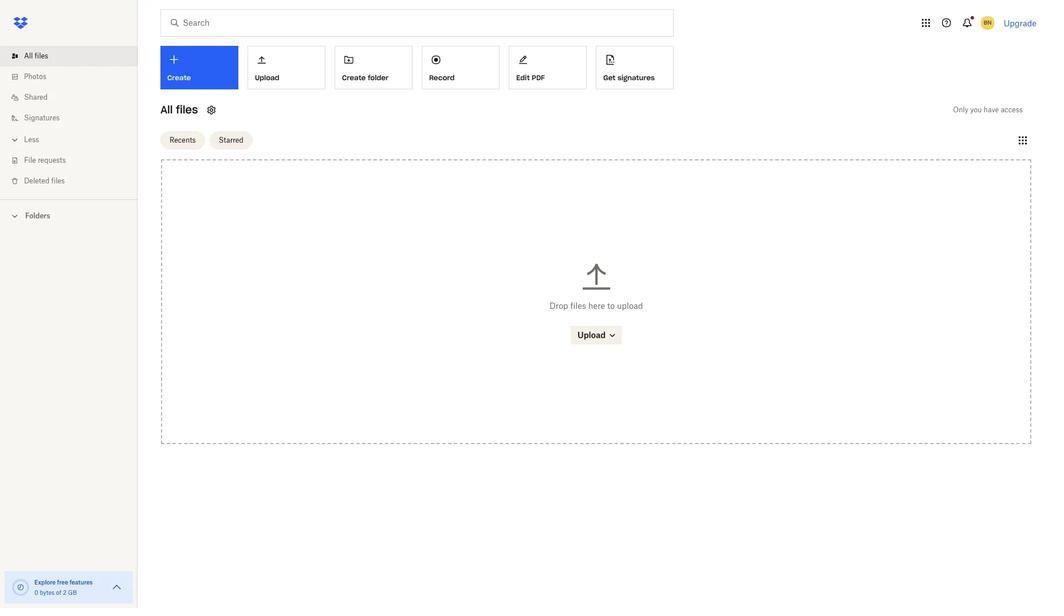 Task type: describe. For each thing, give the bounding box(es) containing it.
recents
[[170, 136, 196, 144]]

all files list item
[[0, 46, 138, 66]]

only
[[953, 105, 969, 114]]

deleted files
[[24, 177, 65, 185]]

2
[[63, 589, 66, 596]]

less
[[24, 135, 39, 144]]

1 horizontal spatial upload
[[578, 330, 606, 340]]

of
[[56, 589, 61, 596]]

drop
[[550, 301, 568, 311]]

create button
[[160, 46, 238, 89]]

only you have access
[[953, 105, 1023, 114]]

files left here
[[571, 301, 586, 311]]

drop files here to upload
[[550, 301, 643, 311]]

less image
[[9, 134, 21, 146]]

1 vertical spatial all
[[160, 103, 173, 116]]

file requests
[[24, 156, 66, 165]]

edit
[[516, 73, 530, 82]]

list containing all files
[[0, 39, 138, 199]]

upload
[[617, 301, 643, 311]]

all inside list item
[[24, 52, 33, 60]]

requests
[[38, 156, 66, 165]]

1 vertical spatial upload button
[[571, 326, 622, 345]]

gb
[[68, 589, 77, 596]]

pdf
[[532, 73, 545, 82]]

0
[[34, 589, 38, 596]]

0 horizontal spatial upload
[[255, 73, 280, 82]]

get signatures button
[[596, 46, 674, 89]]

shared
[[24, 93, 48, 101]]

file requests link
[[9, 150, 138, 171]]

files left folder settings icon
[[176, 103, 198, 116]]

1 vertical spatial all files
[[160, 103, 198, 116]]

have
[[984, 105, 999, 114]]

deleted
[[24, 177, 49, 185]]

0 horizontal spatial upload button
[[248, 46, 326, 89]]

free
[[57, 579, 68, 586]]

deleted files link
[[9, 171, 138, 191]]

access
[[1001, 105, 1023, 114]]

signatures link
[[9, 108, 138, 128]]



Task type: vqa. For each thing, say whether or not it's contained in the screenshot.
it
no



Task type: locate. For each thing, give the bounding box(es) containing it.
Search text field
[[183, 17, 650, 29]]

all files inside list item
[[24, 52, 48, 60]]

0 vertical spatial upload button
[[248, 46, 326, 89]]

all up recents
[[160, 103, 173, 116]]

all up photos
[[24, 52, 33, 60]]

folders button
[[0, 207, 138, 224]]

signatures
[[618, 73, 655, 82]]

files
[[35, 52, 48, 60], [176, 103, 198, 116], [51, 177, 65, 185], [571, 301, 586, 311]]

quota usage element
[[11, 578, 30, 597]]

1 horizontal spatial upload button
[[571, 326, 622, 345]]

file
[[24, 156, 36, 165]]

bn button
[[979, 14, 997, 32]]

get signatures
[[604, 73, 655, 82]]

files up photos
[[35, 52, 48, 60]]

create inside button
[[342, 73, 366, 82]]

recents button
[[160, 131, 205, 149]]

upload button
[[248, 46, 326, 89], [571, 326, 622, 345]]

edit pdf button
[[509, 46, 587, 89]]

list
[[0, 39, 138, 199]]

all
[[24, 52, 33, 60], [160, 103, 173, 116]]

0 horizontal spatial all files
[[24, 52, 48, 60]]

1 horizontal spatial all
[[160, 103, 173, 116]]

upload
[[255, 73, 280, 82], [578, 330, 606, 340]]

folder settings image
[[205, 103, 219, 117]]

record button
[[422, 46, 500, 89]]

folder
[[368, 73, 389, 82]]

get
[[604, 73, 616, 82]]

create folder
[[342, 73, 389, 82]]

dropbox image
[[9, 11, 32, 34]]

all files up photos
[[24, 52, 48, 60]]

edit pdf
[[516, 73, 545, 82]]

all files link
[[9, 46, 138, 66]]

upgrade link
[[1004, 18, 1037, 28]]

files inside all files link
[[35, 52, 48, 60]]

folders
[[25, 212, 50, 220]]

files right deleted
[[51, 177, 65, 185]]

all files up recents
[[160, 103, 198, 116]]

features
[[70, 579, 93, 586]]

create
[[342, 73, 366, 82], [167, 73, 191, 82]]

1 horizontal spatial create
[[342, 73, 366, 82]]

1 vertical spatial upload
[[578, 330, 606, 340]]

shared link
[[9, 87, 138, 108]]

upgrade
[[1004, 18, 1037, 28]]

starred button
[[210, 131, 253, 149]]

create inside popup button
[[167, 73, 191, 82]]

0 vertical spatial all
[[24, 52, 33, 60]]

create for create folder
[[342, 73, 366, 82]]

photos
[[24, 72, 46, 81]]

you
[[971, 105, 982, 114]]

0 vertical spatial upload
[[255, 73, 280, 82]]

0 horizontal spatial all
[[24, 52, 33, 60]]

record
[[429, 73, 455, 82]]

here
[[589, 301, 605, 311]]

create folder button
[[335, 46, 413, 89]]

explore
[[34, 579, 56, 586]]

explore free features 0 bytes of 2 gb
[[34, 579, 93, 596]]

files inside deleted files link
[[51, 177, 65, 185]]

bytes
[[40, 589, 55, 596]]

create for create
[[167, 73, 191, 82]]

signatures
[[24, 113, 60, 122]]

0 vertical spatial all files
[[24, 52, 48, 60]]

bn
[[984, 19, 992, 26]]

0 horizontal spatial create
[[167, 73, 191, 82]]

starred
[[219, 136, 244, 144]]

photos link
[[9, 66, 138, 87]]

to
[[607, 301, 615, 311]]

1 horizontal spatial all files
[[160, 103, 198, 116]]

all files
[[24, 52, 48, 60], [160, 103, 198, 116]]



